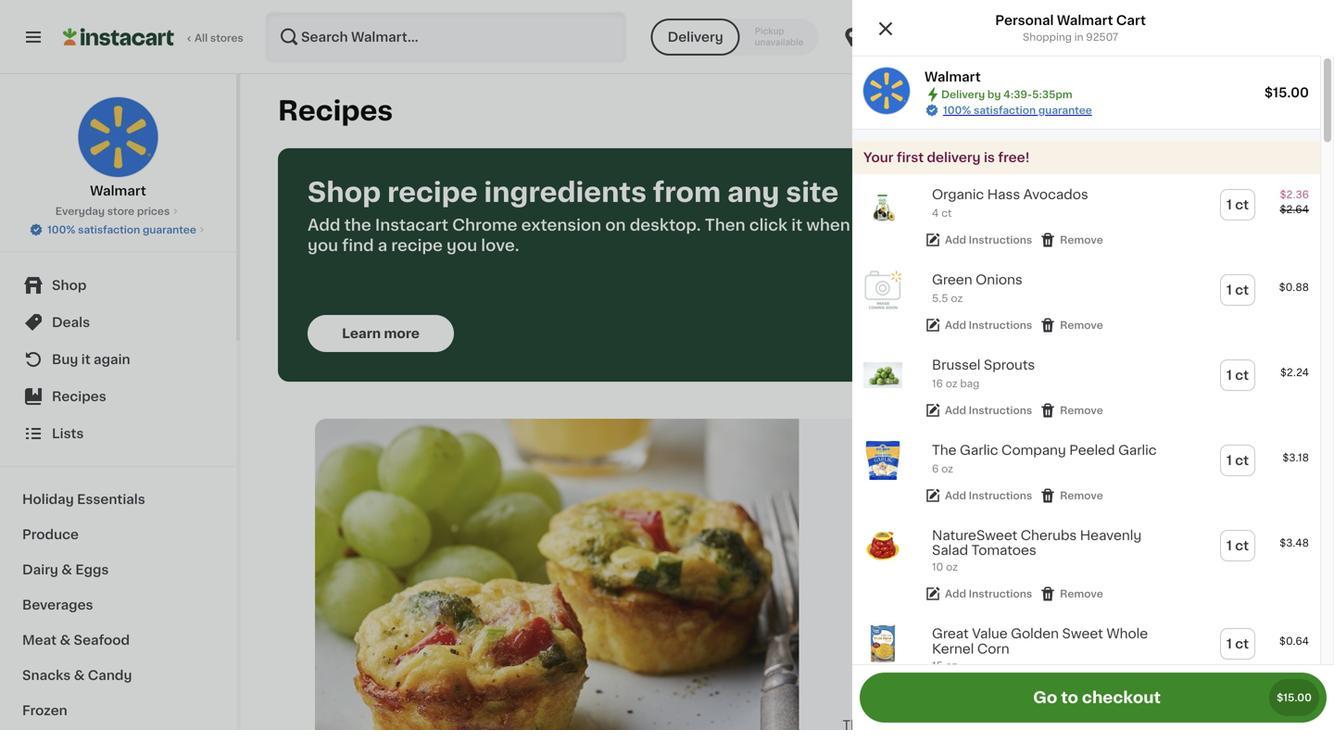 Task type: describe. For each thing, give the bounding box(es) containing it.
1 ct button for the garlic company peeled garlic
[[1222, 446, 1255, 476]]

any
[[728, 179, 780, 206]]

1 vertical spatial by
[[988, 89, 1002, 100]]

add instructions for garlic
[[946, 491, 1033, 501]]

first
[[897, 151, 924, 164]]

& for meat
[[60, 634, 71, 647]]

remove for naturesweet cherubs heavenly salad tomatoes
[[1061, 589, 1104, 600]]

50
[[1023, 682, 1038, 692]]

oz inside the garlic company peeled garlic 6 oz
[[942, 464, 954, 474]]

guarantee inside 'button'
[[143, 225, 196, 235]]

to
[[1062, 690, 1079, 706]]

produce
[[22, 528, 79, 541]]

muffin-
[[904, 534, 1008, 560]]

buy it again
[[52, 353, 130, 366]]

service type group
[[651, 19, 819, 56]]

1 for the garlic company peeled garlic
[[1227, 454, 1233, 467]]

beverages link
[[11, 588, 225, 623]]

buy it again link
[[11, 341, 225, 378]]

1 ct for organic hass avocados
[[1227, 198, 1250, 211]]

produce link
[[11, 517, 225, 553]]

add for green
[[946, 320, 967, 331]]

green onions image
[[864, 271, 903, 310]]

$0.64
[[1280, 637, 1310, 647]]

shop link
[[11, 267, 225, 304]]

min
[[1040, 682, 1060, 692]]

shop for shop
[[52, 279, 87, 292]]

omelets
[[1059, 534, 1180, 560]]

$2.36 $2.64
[[1281, 190, 1310, 215]]

& for dairy
[[61, 564, 72, 577]]

remove for brussel sprouts
[[1061, 406, 1104, 416]]

organic hass avocados 4 ct
[[933, 188, 1089, 218]]

great
[[933, 628, 969, 641]]

2 garlic from the left
[[1119, 444, 1158, 457]]

1 horizontal spatial by
[[1085, 30, 1103, 44]]

shopping
[[1023, 32, 1073, 42]]

ct for naturesweet cherubs heavenly salad tomatoes
[[1236, 540, 1250, 553]]

naturesweet cherubs heavenly salad tomatoes 10 oz
[[933, 529, 1142, 573]]

1 for organic hass avocados
[[1227, 198, 1233, 211]]

1200 university ave button
[[841, 11, 1012, 63]]

remove for green onions
[[1061, 320, 1104, 331]]

lists link
[[11, 415, 225, 452]]

your first delivery is free!
[[864, 151, 1030, 164]]

1 horizontal spatial satisfaction
[[974, 105, 1037, 115]]

1 ct for great value golden sweet whole kernel corn
[[1227, 638, 1250, 651]]

1 for brussel sprouts
[[1227, 369, 1233, 382]]

1 for great value golden sweet whole kernel corn
[[1227, 638, 1233, 651]]

add instructions for hass
[[946, 235, 1033, 245]]

instacart logo image
[[63, 26, 174, 48]]

oz inside the green onions 5.5 oz
[[951, 293, 963, 304]]

ingredients
[[484, 179, 647, 206]]

holiday essentials link
[[11, 482, 225, 517]]

in
[[1075, 32, 1084, 42]]

1 ct button for organic hass avocados
[[1222, 190, 1255, 220]]

& for parmesan
[[1029, 504, 1052, 530]]

1 you from the left
[[308, 238, 338, 254]]

meat
[[22, 634, 57, 647]]

organic hass avocados image
[[864, 185, 903, 224]]

extension banner image
[[918, 199, 1217, 382]]

recipes inside "link"
[[52, 390, 106, 403]]

2 horizontal spatial delivery
[[1022, 30, 1081, 44]]

recipes link
[[11, 378, 225, 415]]

go
[[1034, 690, 1058, 706]]

add instructions button for green
[[925, 317, 1033, 334]]

the garlic company peeled garlic 6 oz
[[933, 444, 1158, 474]]

6
[[933, 464, 939, 474]]

vegetable
[[1058, 504, 1203, 530]]

the
[[933, 444, 957, 457]]

product group containing the garlic company peeled garlic
[[853, 430, 1321, 515]]

golden
[[1012, 628, 1060, 641]]

find
[[342, 238, 374, 254]]

bag
[[961, 379, 980, 389]]

naturesweet cherubs heavenly salad tomatoes button
[[933, 528, 1178, 558]]

16
[[933, 379, 944, 389]]

tin
[[1008, 534, 1052, 560]]

is
[[985, 151, 996, 164]]

store
[[107, 206, 135, 216]]

your
[[864, 151, 894, 164]]

add for the
[[946, 491, 967, 501]]

prices
[[137, 206, 170, 216]]

everyday store prices link
[[55, 204, 181, 219]]

remove button for cherubs
[[1040, 586, 1104, 603]]

1 for green onions
[[1227, 284, 1233, 297]]

instacart
[[375, 217, 449, 233]]

delivery
[[928, 151, 981, 164]]

more
[[384, 327, 420, 340]]

holiday essentials
[[22, 493, 145, 506]]

value
[[973, 628, 1008, 641]]

on
[[606, 217, 626, 233]]

eggs
[[75, 564, 109, 577]]

1 vertical spatial 4:39-
[[1004, 89, 1033, 100]]

avocados
[[1024, 188, 1089, 201]]

1 ct button for green onions
[[1222, 275, 1255, 305]]

you
[[1105, 468, 1129, 478]]

walmart inside personal walmart cart shopping in 92507
[[1058, 14, 1114, 27]]

meat & seafood link
[[11, 623, 225, 658]]

it inside add the instacart chrome extension on desktop. then click it when you find a recipe you love.
[[792, 217, 803, 233]]

learn more button
[[308, 315, 454, 352]]

0 horizontal spatial 5:35pm
[[1033, 89, 1073, 100]]

add instructions button for the
[[925, 488, 1033, 504]]

1 horizontal spatial delivery
[[942, 89, 986, 100]]

add for organic
[[946, 235, 967, 245]]

0 vertical spatial recipes
[[278, 98, 393, 124]]

then
[[705, 217, 746, 233]]

brussel sprouts image
[[864, 356, 903, 395]]

$3.48
[[1280, 538, 1310, 548]]

delivery button
[[651, 19, 740, 56]]

0 vertical spatial 4:39-
[[1106, 30, 1146, 44]]

ct for green onions
[[1236, 284, 1250, 297]]

100% satisfaction guarantee link
[[944, 103, 1093, 118]]

shop for shop recipe ingredients from any site
[[308, 179, 381, 206]]

extension
[[522, 217, 602, 233]]

0 vertical spatial delivery by 4:39-5:35pm
[[1022, 30, 1201, 44]]

ct for the garlic company peeled garlic
[[1236, 454, 1250, 467]]

50 min
[[1023, 682, 1060, 692]]

2 vertical spatial walmart
[[90, 184, 146, 197]]

click
[[750, 217, 788, 233]]

1 ct for green onions
[[1227, 284, 1250, 297]]

1 vertical spatial delivery by 4:39-5:35pm
[[942, 89, 1073, 100]]

recipe inside add the instacart chrome extension on desktop. then click it when you find a recipe you love.
[[391, 238, 443, 254]]

1 garlic from the left
[[960, 444, 999, 457]]

add the instacart chrome extension on desktop. then click it when you find a recipe you love.
[[308, 217, 851, 254]]

remove for the garlic company peeled garlic
[[1061, 491, 1104, 501]]

from
[[653, 179, 721, 206]]

the garlic company peeled garlic button
[[933, 443, 1158, 458]]

for
[[1080, 468, 1103, 478]]

organic
[[933, 188, 985, 201]]

deals
[[52, 316, 90, 329]]

sprouts
[[984, 359, 1036, 372]]

dairy & eggs
[[22, 564, 109, 577]]

onions
[[976, 273, 1023, 286]]

remove button for hass
[[1040, 232, 1104, 248]]

frozen
[[22, 705, 67, 718]]

checkout
[[1083, 690, 1162, 706]]

instructions for onions
[[969, 320, 1033, 331]]

ave
[[985, 30, 1012, 44]]

candy
[[88, 669, 132, 682]]

naturesweet cherubs heavenly salad tomatoes image
[[864, 527, 903, 566]]



Task type: locate. For each thing, give the bounding box(es) containing it.
1 ct for the garlic company peeled garlic
[[1227, 454, 1250, 467]]

3 1 from the top
[[1227, 369, 1233, 382]]

1 horizontal spatial garlic
[[1119, 444, 1158, 457]]

None search field
[[265, 11, 627, 63]]

seafood
[[74, 634, 130, 647]]

& inside the parmesan & vegetable muffin-tin omelets
[[1029, 504, 1052, 530]]

oz right 15
[[946, 661, 958, 671]]

4 product group from the top
[[853, 430, 1321, 515]]

personal walmart cart shopping in 92507
[[996, 14, 1147, 42]]

4 add instructions from the top
[[946, 491, 1033, 501]]

ct left '$0.88'
[[1236, 284, 1250, 297]]

100% satisfaction guarantee down store
[[47, 225, 196, 235]]

$2.24
[[1281, 368, 1310, 378]]

add for naturesweet
[[946, 589, 967, 600]]

heavenly
[[1081, 529, 1142, 542]]

add down bag
[[946, 406, 967, 416]]

6 1 ct button from the top
[[1222, 630, 1255, 659]]

delivery by 4:39-5:35pm up 100% satisfaction guarantee link
[[942, 89, 1073, 100]]

2 instructions from the top
[[969, 320, 1033, 331]]

product group containing organic hass avocados
[[853, 174, 1321, 260]]

0 horizontal spatial 100% satisfaction guarantee
[[47, 225, 196, 235]]

essentials
[[77, 493, 145, 506]]

5 instructions from the top
[[969, 589, 1033, 600]]

5 1 from the top
[[1227, 540, 1233, 553]]

4 1 ct from the top
[[1227, 454, 1250, 467]]

ct right 4
[[942, 208, 953, 218]]

oz inside great value golden sweet whole kernel corn 15 oz
[[946, 661, 958, 671]]

100% inside 'button'
[[47, 225, 76, 235]]

product group containing naturesweet cherubs heavenly salad tomatoes
[[853, 515, 1321, 614]]

great value golden sweet whole kernel corn 15 oz
[[933, 628, 1149, 671]]

remove button for onions
[[1040, 317, 1104, 334]]

3 add instructions button from the top
[[925, 402, 1033, 419]]

garlic up recommended
[[960, 444, 999, 457]]

1 vertical spatial it
[[81, 353, 91, 366]]

remove button for garlic
[[1040, 488, 1104, 504]]

1 1 ct button from the top
[[1222, 190, 1255, 220]]

10
[[933, 562, 944, 573]]

4 1 ct button from the top
[[1222, 446, 1255, 476]]

desktop.
[[630, 217, 701, 233]]

eatingwell image
[[1023, 584, 1060, 621]]

instructions
[[969, 235, 1033, 245], [969, 320, 1033, 331], [969, 406, 1033, 416], [969, 491, 1033, 501], [969, 589, 1033, 600]]

when
[[807, 217, 851, 233]]

cart
[[1117, 14, 1147, 27]]

1 for naturesweet cherubs heavenly salad tomatoes
[[1227, 540, 1233, 553]]

instructions for sprouts
[[969, 406, 1033, 416]]

1 ct left $3.48
[[1227, 540, 1250, 553]]

& for snacks
[[74, 669, 85, 682]]

add up 'great'
[[946, 589, 967, 600]]

6 1 from the top
[[1227, 638, 1233, 651]]

1 ct button left '$0.88'
[[1222, 275, 1255, 305]]

4 add instructions button from the top
[[925, 488, 1033, 504]]

1 ct left $2.24
[[1227, 369, 1250, 382]]

0 horizontal spatial it
[[81, 353, 91, 366]]

&
[[1029, 504, 1052, 530], [61, 564, 72, 577], [60, 634, 71, 647], [74, 669, 85, 682]]

add instructions button for organic
[[925, 232, 1033, 248]]

the garlic company peeled garlic image
[[864, 441, 903, 480]]

a
[[378, 238, 388, 254]]

guarantee down prices
[[143, 225, 196, 235]]

1 horizontal spatial you
[[447, 238, 478, 254]]

you down chrome
[[447, 238, 478, 254]]

1 vertical spatial walmart
[[925, 70, 981, 83]]

3 add instructions from the top
[[946, 406, 1033, 416]]

ct for brussel sprouts
[[1236, 369, 1250, 382]]

delivery inside button
[[668, 31, 724, 44]]

5.5
[[933, 293, 949, 304]]

3 1 ct from the top
[[1227, 369, 1250, 382]]

4 remove button from the top
[[1040, 488, 1104, 504]]

0 horizontal spatial satisfaction
[[78, 225, 140, 235]]

1 remove button from the top
[[1040, 232, 1104, 248]]

chrome
[[452, 217, 518, 233]]

1 ct button for naturesweet cherubs heavenly salad tomatoes
[[1222, 531, 1255, 561]]

5 1 ct button from the top
[[1222, 531, 1255, 561]]

add instructions button down recommended
[[925, 488, 1033, 504]]

1200
[[871, 30, 905, 44]]

add instructions button up green onions button on the right top
[[925, 232, 1033, 248]]

parmesan
[[880, 504, 1023, 530]]

0 horizontal spatial walmart
[[90, 184, 146, 197]]

naturesweet
[[933, 529, 1018, 542]]

delivery by 4:39-5:35pm down cart
[[1022, 30, 1201, 44]]

1 ct button left $3.18
[[1222, 446, 1255, 476]]

0 horizontal spatial shop
[[52, 279, 87, 292]]

brussel
[[933, 359, 981, 372]]

add instructions
[[946, 235, 1033, 245], [946, 320, 1033, 331], [946, 406, 1033, 416], [946, 491, 1033, 501], [946, 589, 1033, 600]]

great value golden sweet whole kernel corn button
[[933, 627, 1178, 657]]

learn more
[[342, 327, 420, 340]]

ct for organic hass avocados
[[1236, 198, 1250, 211]]

2 1 from the top
[[1227, 284, 1233, 297]]

garlic up you
[[1119, 444, 1158, 457]]

5:35pm down cart
[[1146, 30, 1201, 44]]

it
[[792, 217, 803, 233], [81, 353, 91, 366]]

add left the
[[308, 217, 341, 233]]

3 1 ct button from the top
[[1222, 361, 1255, 390]]

everyday
[[55, 206, 105, 216]]

remove
[[1061, 235, 1104, 245], [1061, 320, 1104, 331], [1061, 406, 1104, 416], [1061, 491, 1104, 501], [1061, 589, 1104, 600]]

holiday
[[22, 493, 74, 506]]

satisfaction inside 'button'
[[78, 225, 140, 235]]

snacks
[[22, 669, 71, 682]]

great value golden sweet whole kernel corn image
[[864, 625, 903, 664]]

by up 100% satisfaction guarantee link
[[988, 89, 1002, 100]]

hass
[[988, 188, 1021, 201]]

0 horizontal spatial garlic
[[960, 444, 999, 457]]

5 add instructions button from the top
[[925, 586, 1033, 603]]

product group
[[853, 174, 1321, 260], [853, 260, 1321, 345], [853, 345, 1321, 430], [853, 430, 1321, 515], [853, 515, 1321, 614]]

1 instructions from the top
[[969, 235, 1033, 245]]

2 add instructions from the top
[[946, 320, 1033, 331]]

1 horizontal spatial 5:35pm
[[1146, 30, 1201, 44]]

add instructions for onions
[[946, 320, 1033, 331]]

recipe up instacart
[[387, 179, 478, 206]]

1 vertical spatial satisfaction
[[78, 225, 140, 235]]

1 ct left '$0.88'
[[1227, 284, 1250, 297]]

buy
[[52, 353, 78, 366]]

100% down everyday
[[47, 225, 76, 235]]

shop
[[308, 179, 381, 206], [52, 279, 87, 292]]

0 horizontal spatial by
[[988, 89, 1002, 100]]

oz right 5.5
[[951, 293, 963, 304]]

1 vertical spatial recipe
[[391, 238, 443, 254]]

4:39- down cart
[[1106, 30, 1146, 44]]

walmart
[[1058, 14, 1114, 27], [925, 70, 981, 83], [90, 184, 146, 197]]

0 horizontal spatial guarantee
[[143, 225, 196, 235]]

add instructions down recommended
[[946, 491, 1033, 501]]

$15.00
[[1265, 86, 1310, 99], [1278, 693, 1313, 703]]

instructions for cherubs
[[969, 589, 1033, 600]]

again
[[94, 353, 130, 366]]

100% satisfaction guarantee up free!
[[944, 105, 1093, 115]]

by right in
[[1085, 30, 1103, 44]]

free!
[[999, 151, 1030, 164]]

oz right 6
[[942, 464, 954, 474]]

1 ct button left $0.64
[[1222, 630, 1255, 659]]

1 vertical spatial $15.00
[[1278, 693, 1313, 703]]

1 ct left $0.64
[[1227, 638, 1250, 651]]

add instructions for cherubs
[[946, 589, 1033, 600]]

add inside add the instacart chrome extension on desktop. then click it when you find a recipe you love.
[[308, 217, 341, 233]]

green onions button
[[933, 273, 1023, 287]]

oz inside brussel sprouts 16 oz bag
[[946, 379, 958, 389]]

add for brussel
[[946, 406, 967, 416]]

oz right 16 at right bottom
[[946, 379, 958, 389]]

5:35pm inside the delivery by 4:39-5:35pm link
[[1146, 30, 1201, 44]]

walmart up everyday store prices link
[[90, 184, 146, 197]]

organic hass avocados button
[[933, 187, 1089, 202]]

oz inside naturesweet cherubs heavenly salad tomatoes 10 oz
[[947, 562, 958, 573]]

0 vertical spatial by
[[1085, 30, 1103, 44]]

recipe
[[387, 179, 478, 206], [391, 238, 443, 254]]

1 ct button for brussel sprouts
[[1222, 361, 1255, 390]]

1 horizontal spatial 100% satisfaction guarantee
[[944, 105, 1093, 115]]

1 vertical spatial recipes
[[52, 390, 106, 403]]

5:35pm up 100% satisfaction guarantee link
[[1033, 89, 1073, 100]]

2 horizontal spatial walmart
[[1058, 14, 1114, 27]]

snacks & candy link
[[11, 658, 225, 693]]

3 instructions from the top
[[969, 406, 1033, 416]]

add instructions button for brussel
[[925, 402, 1033, 419]]

shop up deals
[[52, 279, 87, 292]]

4 1 from the top
[[1227, 454, 1233, 467]]

2 remove button from the top
[[1040, 317, 1104, 334]]

recipe down instacart
[[391, 238, 443, 254]]

1 ct button left $2.36 $2.64
[[1222, 190, 1255, 220]]

walmart up in
[[1058, 14, 1114, 27]]

0 vertical spatial 100% satisfaction guarantee
[[944, 105, 1093, 115]]

add instructions up value at right bottom
[[946, 589, 1033, 600]]

delivery by 4:39-5:35pm link
[[992, 26, 1201, 48]]

it right the buy
[[81, 353, 91, 366]]

sweet
[[1063, 628, 1104, 641]]

4 remove from the top
[[1061, 491, 1104, 501]]

1 horizontal spatial 100%
[[944, 105, 972, 115]]

1 horizontal spatial guarantee
[[1039, 105, 1093, 115]]

1 left $2.24
[[1227, 369, 1233, 382]]

walmart down university
[[925, 70, 981, 83]]

corn
[[978, 643, 1010, 656]]

1 ct for naturesweet cherubs heavenly salad tomatoes
[[1227, 540, 1250, 553]]

1 horizontal spatial recipes
[[278, 98, 393, 124]]

2 1 ct from the top
[[1227, 284, 1250, 297]]

add instructions down the green onions 5.5 oz
[[946, 320, 1033, 331]]

$3.18
[[1283, 453, 1310, 463]]

0 vertical spatial shop
[[308, 179, 381, 206]]

& left the candy
[[74, 669, 85, 682]]

100% up delivery
[[944, 105, 972, 115]]

it inside buy it again 'link'
[[81, 353, 91, 366]]

1 ct
[[1227, 198, 1250, 211], [1227, 284, 1250, 297], [1227, 369, 1250, 382], [1227, 454, 1250, 467], [1227, 540, 1250, 553], [1227, 638, 1250, 651]]

add up parmesan
[[946, 491, 967, 501]]

instructions for hass
[[969, 235, 1033, 245]]

love.
[[481, 238, 520, 254]]

0 horizontal spatial delivery
[[668, 31, 724, 44]]

0 vertical spatial guarantee
[[1039, 105, 1093, 115]]

100% satisfaction guarantee inside 'button'
[[47, 225, 196, 235]]

ct left $2.36 $2.64
[[1236, 198, 1250, 211]]

1 remove from the top
[[1061, 235, 1104, 245]]

2 add instructions button from the top
[[925, 317, 1033, 334]]

all stores
[[195, 33, 244, 43]]

& up the "tin"
[[1029, 504, 1052, 530]]

1 1 from the top
[[1227, 198, 1233, 211]]

instructions up value at right bottom
[[969, 589, 1033, 600]]

1 horizontal spatial shop
[[308, 179, 381, 206]]

1 ct for brussel sprouts
[[1227, 369, 1250, 382]]

1 vertical spatial 5:35pm
[[1033, 89, 1073, 100]]

instructions for garlic
[[969, 491, 1033, 501]]

shop up the
[[308, 179, 381, 206]]

ct
[[1236, 198, 1250, 211], [942, 208, 953, 218], [1236, 284, 1250, 297], [1236, 369, 1250, 382], [1236, 454, 1250, 467], [1236, 540, 1250, 553], [1236, 638, 1250, 651]]

garlic
[[960, 444, 999, 457], [1119, 444, 1158, 457]]

add up 'green'
[[946, 235, 967, 245]]

1 left $0.64
[[1227, 638, 1233, 651]]

ct left $2.24
[[1236, 369, 1250, 382]]

1 ct button left $3.48
[[1222, 531, 1255, 561]]

& inside 'link'
[[60, 634, 71, 647]]

recipes
[[278, 98, 393, 124], [52, 390, 106, 403]]

add instructions down bag
[[946, 406, 1033, 416]]

1 left '$0.88'
[[1227, 284, 1233, 297]]

guarantee down in
[[1039, 105, 1093, 115]]

ct for great value golden sweet whole kernel corn
[[1236, 638, 1250, 651]]

add down 5.5
[[946, 320, 967, 331]]

$0.88
[[1280, 282, 1310, 292]]

stores
[[210, 33, 244, 43]]

0 vertical spatial 5:35pm
[[1146, 30, 1201, 44]]

1 vertical spatial 100% satisfaction guarantee
[[47, 225, 196, 235]]

ct left $3.18
[[1236, 454, 1250, 467]]

oz right 10
[[947, 562, 958, 573]]

ct inside organic hass avocados 4 ct
[[942, 208, 953, 218]]

walmart logo image
[[77, 96, 159, 178]]

university
[[909, 30, 982, 44]]

3 remove button from the top
[[1040, 402, 1104, 419]]

6 1 ct from the top
[[1227, 638, 1250, 651]]

dairy & eggs link
[[11, 553, 225, 588]]

1 add instructions button from the top
[[925, 232, 1033, 248]]

it right the click
[[792, 217, 803, 233]]

1 vertical spatial 100%
[[47, 225, 76, 235]]

0 horizontal spatial recipes
[[52, 390, 106, 403]]

& left eggs
[[61, 564, 72, 577]]

3 remove from the top
[[1061, 406, 1104, 416]]

3 product group from the top
[[853, 345, 1321, 430]]

site
[[786, 179, 839, 206]]

the
[[345, 217, 371, 233]]

1 left $2.36 $2.64
[[1227, 198, 1233, 211]]

product group containing brussel sprouts
[[853, 345, 1321, 430]]

1 ct left $2.36 $2.64
[[1227, 198, 1250, 211]]

everyday store prices
[[55, 206, 170, 216]]

1 vertical spatial guarantee
[[143, 225, 196, 235]]

1 add instructions from the top
[[946, 235, 1033, 245]]

you
[[308, 238, 338, 254], [447, 238, 478, 254]]

add instructions button down the green onions 5.5 oz
[[925, 317, 1033, 334]]

instructions down recommended
[[969, 491, 1033, 501]]

0 vertical spatial satisfaction
[[974, 105, 1037, 115]]

1 1 ct from the top
[[1227, 198, 1250, 211]]

1 ct button for great value golden sweet whole kernel corn
[[1222, 630, 1255, 659]]

walmart image
[[864, 68, 910, 114]]

4 instructions from the top
[[969, 491, 1033, 501]]

1 horizontal spatial 4:39-
[[1106, 30, 1146, 44]]

2 1 ct button from the top
[[1222, 275, 1255, 305]]

0 vertical spatial $15.00
[[1265, 86, 1310, 99]]

add instructions up onions
[[946, 235, 1033, 245]]

0 horizontal spatial 100%
[[47, 225, 76, 235]]

5 product group from the top
[[853, 515, 1321, 614]]

add instructions button up value at right bottom
[[925, 586, 1033, 603]]

product group containing green onions
[[853, 260, 1321, 345]]

0 vertical spatial 100%
[[944, 105, 972, 115]]

deals link
[[11, 304, 225, 341]]

satisfaction down the everyday store prices
[[78, 225, 140, 235]]

2 you from the left
[[447, 238, 478, 254]]

1 vertical spatial shop
[[52, 279, 87, 292]]

go to checkout
[[1034, 690, 1162, 706]]

1 ct button left $2.24
[[1222, 361, 1255, 390]]

instructions down brussel sprouts 16 oz bag
[[969, 406, 1033, 416]]

ct left $0.64
[[1236, 638, 1250, 651]]

& right 'meat'
[[60, 634, 71, 647]]

1 horizontal spatial it
[[792, 217, 803, 233]]

2 remove from the top
[[1061, 320, 1104, 331]]

add instructions button down bag
[[925, 402, 1033, 419]]

5 add instructions from the top
[[946, 589, 1033, 600]]

learn
[[342, 327, 381, 340]]

by
[[1085, 30, 1103, 44], [988, 89, 1002, 100]]

1 left $3.18
[[1227, 454, 1233, 467]]

satisfaction up free!
[[974, 105, 1037, 115]]

4:39-
[[1106, 30, 1146, 44], [1004, 89, 1033, 100]]

5 1 ct from the top
[[1227, 540, 1250, 553]]

instructions up sprouts
[[969, 320, 1033, 331]]

green
[[933, 273, 973, 286]]

5 remove button from the top
[[1040, 586, 1104, 603]]

item carousel region
[[278, 419, 1310, 731]]

0 horizontal spatial you
[[308, 238, 338, 254]]

remove button for sprouts
[[1040, 402, 1104, 419]]

green onions 5.5 oz
[[933, 273, 1023, 304]]

ct left $3.48
[[1236, 540, 1250, 553]]

5 remove from the top
[[1061, 589, 1104, 600]]

1 horizontal spatial walmart
[[925, 70, 981, 83]]

peeled
[[1070, 444, 1116, 457]]

1 ct left $3.18
[[1227, 454, 1250, 467]]

delivery
[[1022, 30, 1081, 44], [668, 31, 724, 44], [942, 89, 986, 100]]

1 left $3.48
[[1227, 540, 1233, 553]]

all stores link
[[63, 11, 245, 63]]

0 vertical spatial recipe
[[387, 179, 478, 206]]

kernel
[[933, 643, 975, 656]]

meat & seafood
[[22, 634, 130, 647]]

0 vertical spatial it
[[792, 217, 803, 233]]

2 product group from the top
[[853, 260, 1321, 345]]

0 horizontal spatial 4:39-
[[1004, 89, 1033, 100]]

you left find
[[308, 238, 338, 254]]

0 vertical spatial walmart
[[1058, 14, 1114, 27]]

beverages
[[22, 599, 93, 612]]

remove for organic hass avocados
[[1061, 235, 1104, 245]]

instructions down organic hass avocados 4 ct
[[969, 235, 1033, 245]]

add instructions button for naturesweet
[[925, 586, 1033, 603]]

4:39- up 100% satisfaction guarantee link
[[1004, 89, 1033, 100]]

add instructions for sprouts
[[946, 406, 1033, 416]]

snacks & candy
[[22, 669, 132, 682]]

1 product group from the top
[[853, 174, 1321, 260]]

just
[[1049, 468, 1077, 478]]



Task type: vqa. For each thing, say whether or not it's contained in the screenshot.
Holiday Essentials link on the bottom left of page
yes



